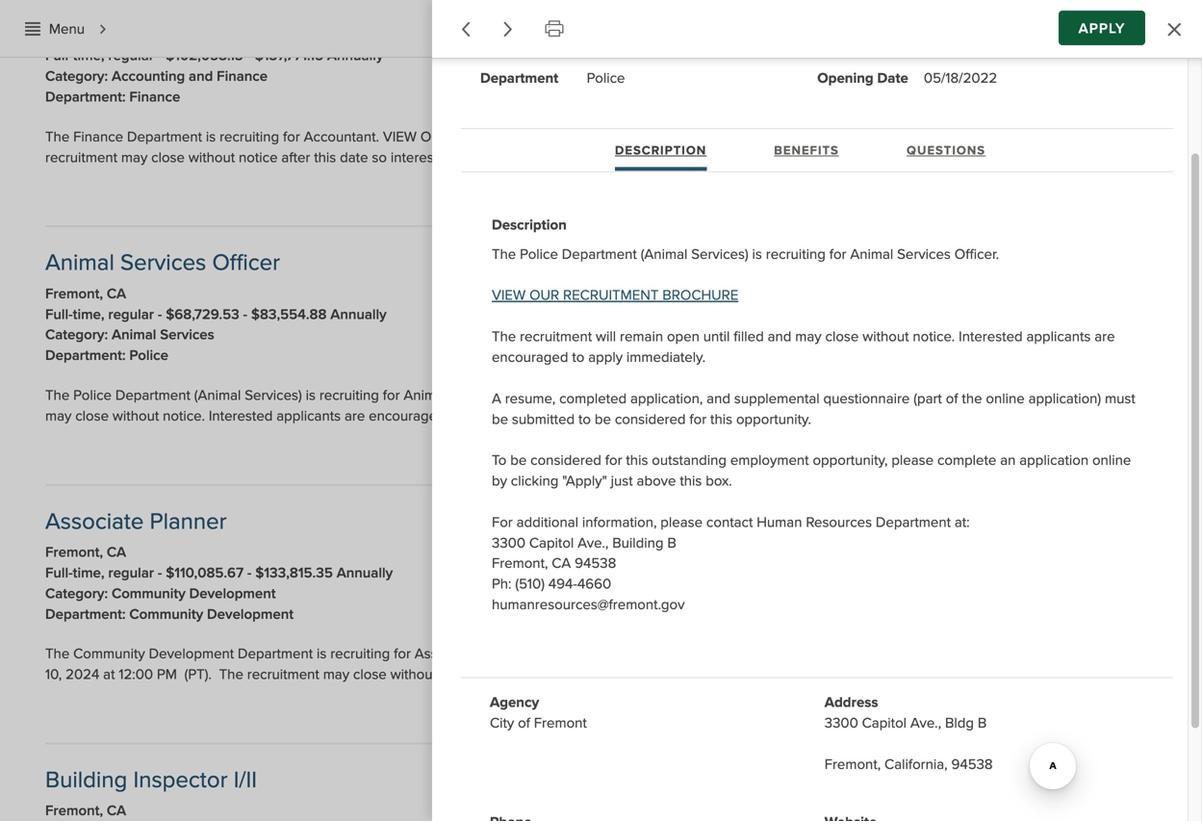 Task type: locate. For each thing, give the bounding box(es) containing it.
time, down the 'associate planner' link
[[73, 564, 104, 582]]

fremont, down animal services officer "link"
[[45, 285, 103, 303]]

1 horizontal spatial applications
[[901, 645, 977, 663]]

0 vertical spatial ave.,
[[578, 534, 609, 552]]

3300 inside for additional information, please contact human resources department at: 3300 capitol ave., building b fremont, ca 94538 ph: (510) 494-4660 humanresources@fremont.gov
[[492, 534, 526, 552]]

will up apply
[[596, 328, 616, 346]]

1 vertical spatial remain
[[939, 387, 982, 404]]

this up outstanding
[[711, 410, 733, 428]]

1 department: from the top
[[45, 88, 126, 106]]

1 horizontal spatial (animal
[[641, 245, 688, 263]]

ca up 494-
[[552, 555, 571, 573]]

immediately.
[[627, 348, 706, 366]]

animal services officer fremont, ca full-time, regular - $68,729.53 - $83,554.88 annually category: animal services department: police
[[45, 249, 387, 364]]

1 vertical spatial online
[[1093, 452, 1131, 469]]

until up immediately.
[[703, 328, 730, 346]]

1 vertical spatial considered
[[531, 452, 602, 469]]

and right application,
[[707, 390, 731, 408]]

regular
[[108, 47, 154, 65], [108, 305, 154, 323], [108, 564, 154, 582]]

application
[[1020, 452, 1089, 469]]

application,
[[631, 390, 703, 408]]

1 vertical spatial annually
[[330, 305, 387, 323]]

of
[[734, 128, 746, 146], [946, 390, 958, 408], [885, 645, 897, 663], [518, 714, 530, 732]]

0 vertical spatial 94538
[[575, 555, 616, 573]]

an
[[1000, 452, 1016, 469]]

california,
[[885, 755, 948, 773]]

will inside the recruitment will remain open until filled and may close without notice. interested applicants are encouraged to apply immediately.
[[596, 328, 616, 346]]

services)
[[691, 245, 749, 263], [245, 387, 302, 404]]

applications up bldg
[[901, 645, 977, 663]]

0 horizontal spatial 3300
[[492, 534, 526, 552]]

1 vertical spatial description
[[492, 216, 567, 234]]

0 vertical spatial category:
[[45, 67, 108, 85]]

0 horizontal spatial 94538
[[575, 555, 616, 573]]

considered inside to be considered for this outstanding employment opportunity, please complete an application online by clicking "apply" just above this box.
[[531, 452, 602, 469]]

0 horizontal spatial considered
[[531, 452, 602, 469]]

full- inside associate planner fremont, ca full-time, regular - $110,085.67 - $133,815.35 annually category: community development department: community development
[[45, 564, 73, 582]]

outstanding
[[652, 452, 727, 469]]

our down humanresources@fremont.gov
[[572, 645, 602, 663]]

(animal down $68,729.53
[[194, 387, 241, 404]]

please left contact
[[661, 513, 703, 531]]

filled inside the recruitment will remain open until filled and may close without notice. interested applicants are encouraged to apply immediately.
[[734, 328, 764, 346]]

bldg
[[945, 714, 974, 732]]

1 horizontal spatial please
[[892, 452, 934, 469]]

1 time, from the top
[[73, 47, 104, 65]]

review
[[688, 128, 730, 146], [839, 645, 881, 663]]

is
[[206, 128, 216, 146], [752, 245, 762, 263], [306, 387, 316, 404], [317, 645, 327, 663], [981, 645, 991, 663]]

recruitment inside the recruitment will remain open until filled and may close without notice. interested applicants are encouraged to apply immediately.
[[520, 328, 592, 346]]

1 horizontal spatial building
[[612, 534, 664, 552]]

ca inside the building inspector i/ii fremont, ca
[[107, 802, 126, 820]]

city
[[490, 714, 514, 732]]

fremont, inside for additional information, please contact human resources department at: 3300 capitol ave., building b fremont, ca 94538 ph: (510) 494-4660 humanresources@fremont.gov
[[492, 555, 548, 573]]

1 horizontal spatial b
[[978, 714, 987, 732]]

1 horizontal spatial ave.,
[[910, 714, 941, 732]]

police
[[587, 69, 625, 87], [520, 245, 558, 263], [129, 347, 168, 364], [73, 387, 112, 404]]

recruitment
[[520, 328, 592, 346], [839, 387, 911, 404]]

friday,
[[847, 128, 889, 146]]

3 regular from the top
[[108, 564, 154, 582]]

1 vertical spatial first
[[813, 645, 836, 663]]

this down outstanding
[[680, 472, 702, 490]]

1 vertical spatial (animal
[[194, 387, 241, 404]]

94538 up 4660
[[575, 555, 616, 573]]

capitol
[[529, 534, 574, 552], [862, 714, 907, 732]]

0 vertical spatial capitol
[[529, 534, 574, 552]]

0 vertical spatial annually
[[327, 47, 383, 65]]

full- inside fremont, ca full-time, regular - $102,058.13 - $137,771.15 annually category: accounting and finance department: finance
[[45, 47, 73, 65]]

0 horizontal spatial b
[[668, 534, 677, 552]]

time, inside fremont, ca full-time, regular - $102,058.13 - $137,771.15 annually category: accounting and finance department: finance
[[73, 47, 104, 65]]

fremont, down building inspector i/ii link
[[45, 802, 103, 820]]

services) for the police department (animal services) is recruiting for animal services officer.
[[691, 245, 749, 263]]

1 vertical spatial 3300
[[825, 714, 858, 732]]

benefits link
[[774, 138, 839, 171]]

time,
[[73, 47, 104, 65], [73, 305, 104, 323], [73, 564, 104, 582]]

please
[[892, 452, 934, 469], [661, 513, 703, 531]]

b right bldg
[[978, 714, 987, 732]]

2 vertical spatial annually
[[337, 564, 393, 582]]

recruitment
[[454, 128, 550, 146], [563, 287, 659, 304], [631, 387, 727, 404], [605, 645, 701, 663]]

1 horizontal spatial be
[[510, 452, 527, 469]]

be down a
[[492, 410, 508, 428]]

wednesday,
[[994, 645, 1071, 663]]

of up 3300 capitol ave., bldg b
[[885, 645, 897, 663]]

description
[[615, 143, 707, 158], [492, 216, 567, 234]]

please left complete
[[892, 452, 934, 469]]

0 vertical spatial applications
[[750, 128, 826, 146]]

category: inside fremont, ca full-time, regular - $102,058.13 - $137,771.15 annually category: accounting and finance department: finance
[[45, 67, 108, 85]]

2 full- from the top
[[45, 305, 73, 323]]

b inside for additional information, please contact human resources department at: 3300 capitol ave., building b fremont, ca 94538 ph: (510) 494-4660 humanresources@fremont.gov
[[668, 534, 677, 552]]

annually inside associate planner fremont, ca full-time, regular - $110,085.67 - $133,815.35 annually category: community development department: community development
[[337, 564, 393, 582]]

0 vertical spatial full-
[[45, 47, 73, 65]]

open up immediately.
[[667, 328, 700, 346]]

planner.
[[480, 645, 530, 663]]

0 vertical spatial services)
[[691, 245, 749, 263]]

1 horizontal spatial until
[[1022, 387, 1049, 404]]

until down applicants at the top right of the page
[[1022, 387, 1049, 404]]

1 horizontal spatial services)
[[691, 245, 749, 263]]

ph:
[[492, 575, 512, 593]]

the inside the recruitment will remain open until filled and may close without notice. interested applicants are encouraged to apply immediately.
[[492, 328, 516, 346]]

the finance department is recruiting for accountant. view our recruitment brochure the first review of applications is  friday,  may 5, 2023,  at 12:00 p.m. (pt).  the
[[45, 128, 1129, 146]]

applications
[[750, 128, 826, 146], [901, 645, 977, 663]]

b
[[668, 534, 677, 552], [978, 714, 987, 732]]

this
[[711, 410, 733, 428], [626, 452, 648, 469], [680, 472, 702, 490]]

- up accounting
[[158, 47, 162, 65]]

officer
[[212, 249, 280, 277]]

at:
[[955, 513, 970, 531]]

information,
[[582, 513, 657, 531]]

0 vertical spatial associate
[[45, 508, 144, 536]]

online right application
[[1093, 452, 1131, 469]]

fremont, up (510)
[[492, 555, 548, 573]]

0 horizontal spatial open
[[667, 328, 700, 346]]

and
[[189, 67, 213, 85], [768, 328, 792, 346], [1087, 387, 1111, 404], [707, 390, 731, 408]]

view right planner.
[[534, 645, 568, 663]]

2 vertical spatial regular
[[108, 564, 154, 582]]

in
[[1166, 23, 1177, 40]]

0 vertical spatial will
[[596, 328, 616, 346]]

to down completed
[[579, 410, 591, 428]]

questions
[[907, 143, 986, 158]]

1 horizontal spatial open
[[986, 387, 1019, 404]]

0 horizontal spatial will
[[596, 328, 616, 346]]

considered up "apply"
[[531, 452, 602, 469]]

be right to
[[510, 452, 527, 469]]

and down $102,058.13
[[189, 67, 213, 85]]

sign in button
[[1092, 6, 1188, 51]]

3 time, from the top
[[73, 564, 104, 582]]

3300 down "address"
[[825, 714, 858, 732]]

0 horizontal spatial recruitment
[[520, 328, 592, 346]]

considered down application,
[[615, 410, 686, 428]]

annually inside fremont, ca full-time, regular - $102,058.13 - $137,771.15 annually category: accounting and finance department: finance
[[327, 47, 383, 65]]

benefits
[[774, 143, 839, 158]]

apply button
[[1059, 11, 1146, 45]]

services down $68,729.53
[[160, 326, 214, 344]]

considered inside a resume, completed application, and supplemental questionnaire (part of the online application) must be submitted to be considered for this opportunity.
[[615, 410, 686, 428]]

and left may
[[768, 328, 792, 346]]

1 vertical spatial full-
[[45, 305, 73, 323]]

fremont, down the 'associate planner' link
[[45, 543, 103, 561]]

2 horizontal spatial finance
[[217, 67, 268, 85]]

1 horizontal spatial review
[[839, 645, 881, 663]]

3300
[[492, 534, 526, 552], [825, 714, 858, 732]]

will left the
[[915, 387, 935, 404]]

department: inside fremont, ca full-time, regular - $102,058.13 - $137,771.15 annually category: accounting and finance department: finance
[[45, 88, 126, 106]]

address
[[825, 694, 878, 711]]

0 vertical spatial online
[[986, 390, 1025, 408]]

0 vertical spatial please
[[892, 452, 934, 469]]

filled left must
[[1053, 387, 1083, 404]]

opportunities
[[550, 19, 693, 38]]

of right city
[[518, 714, 530, 732]]

filled
[[734, 328, 764, 346], [1053, 387, 1083, 404]]

associate planner link
[[45, 508, 227, 536]]

3 full- from the top
[[45, 564, 73, 582]]

ca down animal services officer "link"
[[107, 285, 126, 303]]

0 vertical spatial 3300
[[492, 534, 526, 552]]

1 vertical spatial to
[[579, 410, 591, 428]]

1 horizontal spatial filled
[[1053, 387, 1083, 404]]

filled left may
[[734, 328, 764, 346]]

1 category: from the top
[[45, 67, 108, 85]]

regular down animal services officer "link"
[[108, 305, 154, 323]]

recruitment up encouraged
[[520, 328, 592, 346]]

employment
[[731, 452, 809, 469]]

ave., inside for additional information, please contact human resources department at: 3300 capitol ave., building b fremont, ca 94538 ph: (510) 494-4660 humanresources@fremont.gov
[[578, 534, 609, 552]]

0 horizontal spatial capitol
[[529, 534, 574, 552]]

associate left planner.
[[415, 645, 476, 663]]

fremont, right xs image
[[45, 26, 103, 44]]

opening
[[817, 69, 874, 87]]

annually right $83,554.88
[[330, 305, 387, 323]]

0 vertical spatial building
[[612, 534, 664, 552]]

annually right $133,815.35
[[337, 564, 393, 582]]

2 regular from the top
[[108, 305, 154, 323]]

department: inside associate planner fremont, ca full-time, regular - $110,085.67 - $133,815.35 annually category: community development department: community development
[[45, 605, 126, 623]]

sign in
[[1134, 23, 1177, 40]]

0 vertical spatial department:
[[45, 88, 126, 106]]

1 vertical spatial regular
[[108, 305, 154, 323]]

0 horizontal spatial associate
[[45, 508, 144, 536]]

5,
[[926, 128, 938, 146]]

associate
[[45, 508, 144, 536], [415, 645, 476, 663]]

1 vertical spatial building
[[45, 766, 127, 794]]

0 horizontal spatial filled
[[734, 328, 764, 346]]

our up encouraged
[[530, 287, 560, 304]]

0 horizontal spatial until
[[703, 328, 730, 346]]

1 vertical spatial services)
[[245, 387, 302, 404]]

view up submitted
[[560, 387, 594, 404]]

0 vertical spatial (animal
[[641, 245, 688, 263]]

1 horizontal spatial will
[[915, 387, 935, 404]]

interested
[[959, 328, 1023, 346]]

until
[[703, 328, 730, 346], [1022, 387, 1049, 404]]

fremont, inside associate planner fremont, ca full-time, regular - $110,085.67 - $133,815.35 annually category: community development department: community development
[[45, 543, 103, 561]]

0 vertical spatial remain
[[620, 328, 663, 346]]

0 horizontal spatial applications
[[750, 128, 826, 146]]

- left $110,085.67
[[158, 564, 162, 582]]

3300 down "for"
[[492, 534, 526, 552]]

to inside a resume, completed application, and supplemental questionnaire (part of the online application) must be submitted to be considered for this opportunity.
[[579, 410, 591, 428]]

94538
[[575, 555, 616, 573], [951, 755, 993, 773]]

be down completed
[[595, 410, 611, 428]]

view our recruitment brochure
[[492, 287, 739, 304]]

capitol down additional
[[529, 534, 574, 552]]

to
[[492, 452, 507, 469]]

police inside animal services officer fremont, ca full-time, regular - $68,729.53 - $83,554.88 annually category: animal services department: police
[[129, 347, 168, 364]]

building inside the building inspector i/ii fremont, ca
[[45, 766, 127, 794]]

0 vertical spatial review
[[688, 128, 730, 146]]

capitol down "address"
[[862, 714, 907, 732]]

0 horizontal spatial please
[[661, 513, 703, 531]]

regular up accounting
[[108, 47, 154, 65]]

open right the
[[986, 387, 1019, 404]]

0 vertical spatial description
[[615, 143, 707, 158]]

time, down 'chevron right' image
[[73, 47, 104, 65]]

94538 down bldg
[[951, 755, 993, 773]]

applications left friday,
[[750, 128, 826, 146]]

0 horizontal spatial online
[[986, 390, 1025, 408]]

2 time, from the top
[[73, 305, 104, 323]]

(animal
[[641, 245, 688, 263], [194, 387, 241, 404]]

services
[[897, 245, 951, 263], [120, 249, 206, 277], [160, 326, 214, 344], [451, 387, 504, 404]]

0 vertical spatial recruitment
[[520, 328, 592, 346]]

regular down the 'associate planner' link
[[108, 564, 154, 582]]

box.
[[706, 472, 732, 490]]

services) for the police department (animal services) is recruiting for animal services officer.  view our recruitment brochure the recruitment will remain open until filled and
[[245, 387, 302, 404]]

2 vertical spatial full-
[[45, 564, 73, 582]]

for
[[492, 513, 513, 531]]

1 horizontal spatial 3300
[[825, 714, 858, 732]]

1 vertical spatial category:
[[45, 326, 108, 344]]

0 vertical spatial this
[[711, 410, 733, 428]]

online right the
[[986, 390, 1025, 408]]

questionnaire
[[824, 390, 910, 408]]

(510)
[[515, 575, 545, 593]]

1 horizontal spatial capitol
[[862, 714, 907, 732]]

2 vertical spatial department:
[[45, 605, 126, 623]]

1 vertical spatial community
[[129, 605, 203, 623]]

open inside the recruitment will remain open until filled and may close without notice. interested applicants are encouraged to apply immediately.
[[667, 328, 700, 346]]

1 horizontal spatial considered
[[615, 410, 686, 428]]

completed
[[559, 390, 627, 408]]

building inside for additional information, please contact human resources department at: 3300 capitol ave., building b fremont, ca 94538 ph: (510) 494-4660 humanresources@fremont.gov
[[612, 534, 664, 552]]

department up view our recruitment brochure link
[[562, 245, 637, 263]]

0 vertical spatial community
[[112, 585, 186, 602]]

accounting
[[112, 67, 185, 85]]

2 vertical spatial category:
[[45, 585, 108, 602]]

1 vertical spatial time,
[[73, 305, 104, 323]]

ave., down the information,
[[578, 534, 609, 552]]

community
[[112, 585, 186, 602], [129, 605, 203, 623], [73, 645, 145, 663]]

annually right the $137,771.15
[[327, 47, 383, 65]]

(animal for the police department (animal services) is recruiting for animal services officer.
[[641, 245, 688, 263]]

department down $133,815.35
[[238, 645, 313, 663]]

agency
[[490, 694, 539, 711]]

open
[[667, 328, 700, 346], [986, 387, 1019, 404]]

0 vertical spatial to
[[572, 348, 585, 366]]

ca right menu at the left top of the page
[[107, 26, 126, 44]]

our
[[421, 128, 451, 146], [530, 287, 560, 304], [598, 387, 628, 404], [572, 645, 602, 663]]

fremont,
[[45, 26, 103, 44], [45, 285, 103, 303], [45, 543, 103, 561], [492, 555, 548, 573], [825, 755, 881, 773], [45, 802, 103, 820]]

0 horizontal spatial (animal
[[194, 387, 241, 404]]

capitol inside for additional information, please contact human resources department at: 3300 capitol ave., building b fremont, ca 94538 ph: (510) 494-4660 humanresources@fremont.gov
[[529, 534, 574, 552]]

ca down building inspector i/ii link
[[107, 802, 126, 820]]

building inspector i/ii fremont, ca
[[45, 766, 257, 820]]

2 vertical spatial community
[[73, 645, 145, 663]]

- left $68,729.53
[[158, 305, 162, 323]]

1 full- from the top
[[45, 47, 73, 65]]

fremont, inside animal services officer fremont, ca full-time, regular - $68,729.53 - $83,554.88 annually category: animal services department: police
[[45, 285, 103, 303]]

recruitment left (part
[[839, 387, 911, 404]]

category:
[[45, 67, 108, 85], [45, 326, 108, 344], [45, 585, 108, 602]]

b down above on the right bottom of page
[[668, 534, 677, 552]]

time, down animal services officer "link"
[[73, 305, 104, 323]]

3 department: from the top
[[45, 605, 126, 623]]

may
[[795, 328, 822, 346]]

ca down the 'associate planner' link
[[107, 543, 126, 561]]

0 vertical spatial considered
[[615, 410, 686, 428]]

2 category: from the top
[[45, 326, 108, 344]]

1 horizontal spatial this
[[680, 472, 702, 490]]

be
[[492, 410, 508, 428], [595, 410, 611, 428], [510, 452, 527, 469]]

building down the information,
[[612, 534, 664, 552]]

and inside a resume, completed application, and supplemental questionnaire (part of the online application) must be submitted to be considered for this opportunity.
[[707, 390, 731, 408]]

animal
[[850, 245, 894, 263], [45, 249, 114, 277], [112, 326, 156, 344], [404, 387, 447, 404]]

remain up immediately.
[[620, 328, 663, 346]]

(animal up view our recruitment brochure link
[[641, 245, 688, 263]]

1 regular from the top
[[108, 47, 154, 65]]

of left the
[[946, 390, 958, 408]]

and down are
[[1087, 387, 1111, 404]]

1 vertical spatial b
[[978, 714, 987, 732]]

0 vertical spatial first
[[662, 128, 685, 146]]

department
[[480, 69, 559, 87], [127, 128, 202, 146], [562, 245, 637, 263], [115, 387, 191, 404], [876, 513, 951, 531], [238, 645, 313, 663]]

1 vertical spatial associate
[[415, 645, 476, 663]]

fremont, inside the building inspector i/ii fremont, ca
[[45, 802, 103, 820]]

building
[[612, 534, 664, 552], [45, 766, 127, 794]]

building left the inspector
[[45, 766, 127, 794]]

services left officer.
[[897, 245, 951, 263]]

online inside a resume, completed application, and supplemental questionnaire (part of the online application) must be submitted to be considered for this opportunity.
[[986, 390, 1025, 408]]

1 horizontal spatial first
[[813, 645, 836, 663]]

0 vertical spatial finance
[[217, 67, 268, 85]]

brochure
[[554, 128, 630, 146], [663, 287, 739, 304], [731, 387, 807, 404], [705, 645, 781, 663]]

2 department: from the top
[[45, 347, 126, 364]]

0 vertical spatial regular
[[108, 47, 154, 65]]

remain down notice.
[[939, 387, 982, 404]]

1 vertical spatial review
[[839, 645, 881, 663]]

to left apply
[[572, 348, 585, 366]]

department down accounting
[[127, 128, 202, 146]]

1 vertical spatial department:
[[45, 347, 126, 364]]

to
[[572, 348, 585, 366], [579, 410, 591, 428]]

tab list
[[615, 138, 1034, 171]]

department left at:
[[876, 513, 951, 531]]

0 horizontal spatial services)
[[245, 387, 302, 404]]

-
[[158, 47, 162, 65], [247, 47, 251, 65], [158, 305, 162, 323], [243, 305, 247, 323], [158, 564, 162, 582], [247, 564, 252, 582]]

ca
[[107, 26, 126, 44], [107, 285, 126, 303], [107, 543, 126, 561], [552, 555, 571, 573], [107, 802, 126, 820]]

0 horizontal spatial finance
[[73, 128, 123, 146]]

a resume, completed application, and supplemental questionnaire (part of the online application) must be submitted to be considered for this opportunity.
[[492, 390, 1136, 428]]

3 category: from the top
[[45, 585, 108, 602]]

0 horizontal spatial ave.,
[[578, 534, 609, 552]]

associate planner fremont, ca full-time, regular - $110,085.67 - $133,815.35 annually category: community development department: community development
[[45, 508, 393, 623]]

this up just in the right bottom of the page
[[626, 452, 648, 469]]

ave., left bldg
[[910, 714, 941, 732]]

associate left planner
[[45, 508, 144, 536]]



Task type: describe. For each thing, give the bounding box(es) containing it.
regular inside animal services officer fremont, ca full-time, regular - $68,729.53 - $83,554.88 annually category: animal services department: police
[[108, 305, 154, 323]]

to inside the recruitment will remain open until filled and may close without notice. interested applicants are encouraged to apply immediately.
[[572, 348, 585, 366]]

the
[[962, 390, 982, 408]]

our right accountant.
[[421, 128, 451, 146]]

menu
[[49, 20, 85, 38]]

2 horizontal spatial be
[[595, 410, 611, 428]]

services left resume,
[[451, 387, 504, 404]]

description inside tab list
[[615, 143, 707, 158]]

resources
[[806, 513, 872, 531]]

date
[[877, 69, 908, 87]]

job
[[509, 19, 544, 38]]

0 vertical spatial development
[[189, 585, 276, 602]]

at
[[986, 128, 998, 146]]

description link
[[615, 138, 707, 171]]

$137,771.15
[[255, 47, 324, 65]]

submitted
[[512, 410, 575, 428]]

online inside to be considered for this outstanding employment opportunity, please complete an application online by clicking "apply" just above this box.
[[1093, 452, 1131, 469]]

by
[[492, 472, 507, 490]]

planner
[[150, 508, 227, 536]]

494-
[[549, 575, 578, 593]]

1 vertical spatial capitol
[[862, 714, 907, 732]]

accountant.
[[304, 128, 379, 146]]

without
[[863, 328, 909, 346]]

the community development department is recruiting for associate planner. view our recruitment brochure the first review of applications is  wednesday,  january
[[45, 645, 1129, 663]]

- left the $137,771.15
[[247, 47, 251, 65]]

to be considered for this outstanding employment opportunity, please complete an application online by clicking "apply" just above this box.
[[492, 452, 1131, 490]]

regular inside associate planner fremont, ca full-time, regular - $110,085.67 - $133,815.35 annually category: community development department: community development
[[108, 564, 154, 582]]

xs image
[[25, 21, 40, 36]]

the police department (animal services) is recruiting for animal services officer.  view our recruitment brochure the recruitment will remain open until filled and
[[45, 387, 1111, 404]]

and inside the recruitment will remain open until filled and may close without notice. interested applicants are encouraged to apply immediately.
[[768, 328, 792, 346]]

for additional information, please contact human resources department at: 3300 capitol ave., building b fremont, ca 94538 ph: (510) 494-4660 humanresources@fremont.gov
[[492, 513, 970, 614]]

$83,554.88
[[251, 305, 327, 323]]

category: inside associate planner fremont, ca full-time, regular - $110,085.67 - $133,815.35 annually category: community development department: community development
[[45, 585, 108, 602]]

supplemental
[[734, 390, 820, 408]]

encouraged
[[492, 348, 568, 366]]

applicants
[[1027, 328, 1091, 346]]

of left benefits
[[734, 128, 746, 146]]

remain inside the recruitment will remain open until filled and may close without notice. interested applicants are encouraged to apply immediately.
[[620, 328, 663, 346]]

category: inside animal services officer fremont, ca full-time, regular - $68,729.53 - $83,554.88 annually category: animal services department: police
[[45, 326, 108, 344]]

questions link
[[907, 138, 986, 171]]

fremont, inside fremont, ca full-time, regular - $102,058.13 - $137,771.15 annually category: accounting and finance department: finance
[[45, 26, 103, 44]]

1 vertical spatial development
[[207, 605, 294, 623]]

1 horizontal spatial recruitment
[[839, 387, 911, 404]]

this inside a resume, completed application, and supplemental questionnaire (part of the online application) must be submitted to be considered for this opportunity.
[[711, 410, 733, 428]]

1 vertical spatial will
[[915, 387, 935, 404]]

please inside to be considered for this outstanding employment opportunity, please complete an application online by clicking "apply" just above this box.
[[892, 452, 934, 469]]

the police department (animal services) is recruiting for animal services officer.
[[492, 245, 1003, 263]]

(animal for the police department (animal services) is recruiting for animal services officer.  view our recruitment brochure the recruitment will remain open until filled and
[[194, 387, 241, 404]]

until inside the recruitment will remain open until filled and may close without notice. interested applicants are encouraged to apply immediately.
[[703, 328, 730, 346]]

a
[[492, 390, 501, 408]]

clicking
[[511, 472, 559, 490]]

12:00
[[1002, 128, 1036, 146]]

humanresources@fremont.gov
[[492, 596, 685, 614]]

must
[[1105, 390, 1136, 408]]

for inside a resume, completed application, and supplemental questionnaire (part of the online application) must be submitted to be considered for this opportunity.
[[690, 410, 707, 428]]

of inside agency city of fremont
[[518, 714, 530, 732]]

services up $68,729.53
[[120, 249, 206, 277]]

1 horizontal spatial remain
[[939, 387, 982, 404]]

1 vertical spatial ave.,
[[910, 714, 941, 732]]

please inside for additional information, please contact human resources department at: 3300 capitol ave., building b fremont, ca 94538 ph: (510) 494-4660 humanresources@fremont.gov
[[661, 513, 703, 531]]

associate inside associate planner fremont, ca full-time, regular - $110,085.67 - $133,815.35 annually category: community development department: community development
[[45, 508, 144, 536]]

fremont, ca full-time, regular - $102,058.13 - $137,771.15 annually category: accounting and finance department: finance
[[45, 26, 383, 106]]

fremont, down "address"
[[825, 755, 881, 773]]

view our recruitment brochure link
[[492, 287, 739, 304]]

department: inside animal services officer fremont, ca full-time, regular - $68,729.53 - $83,554.88 annually category: animal services department: police
[[45, 347, 126, 364]]

our down apply
[[598, 387, 628, 404]]

"apply"
[[562, 472, 607, 490]]

ca inside for additional information, please contact human resources department at: 3300 capitol ave., building b fremont, ca 94538 ph: (510) 494-4660 humanresources@fremont.gov
[[552, 555, 571, 573]]

ca inside fremont, ca full-time, regular - $102,058.13 - $137,771.15 annually category: accounting and finance department: finance
[[107, 26, 126, 44]]

opening date
[[817, 69, 908, 87]]

inspector
[[133, 766, 228, 794]]

0 horizontal spatial be
[[492, 410, 508, 428]]

- right $68,729.53
[[243, 305, 247, 323]]

- left $133,815.35
[[247, 564, 252, 582]]

officer.
[[955, 245, 999, 263]]

the recruitment will remain open until filled and may close without notice. interested applicants are encouraged to apply immediately.
[[492, 328, 1115, 366]]

for inside to be considered for this outstanding employment opportunity, please complete an application online by clicking "apply" just above this box.
[[605, 452, 622, 469]]

4660
[[578, 575, 612, 593]]

view right accountant.
[[383, 128, 417, 146]]

$133,815.35
[[255, 564, 333, 582]]

time, inside associate planner fremont, ca full-time, regular - $110,085.67 - $133,815.35 annually category: community development department: community development
[[73, 564, 104, 582]]

$110,085.67
[[166, 564, 244, 582]]

view up encouraged
[[492, 287, 526, 304]]

regular inside fremont, ca full-time, regular - $102,058.13 - $137,771.15 annually category: accounting and finance department: finance
[[108, 47, 154, 65]]

2 vertical spatial development
[[149, 645, 234, 663]]

header element
[[0, 0, 1202, 57]]

annually inside animal services officer fremont, ca full-time, regular - $68,729.53 - $83,554.88 annually category: animal services department: police
[[330, 305, 387, 323]]

chevron right image
[[94, 21, 112, 38]]

above
[[637, 472, 676, 490]]

close
[[826, 328, 859, 346]]

agency city of fremont
[[490, 694, 587, 732]]

resume,
[[505, 390, 556, 408]]

i/ii
[[234, 766, 257, 794]]

p.m.
[[1040, 128, 1066, 146]]

opportunity.
[[736, 410, 812, 428]]

$102,058.13
[[166, 47, 243, 65]]

application)
[[1029, 390, 1101, 408]]

notice.
[[913, 328, 955, 346]]

ca inside animal services officer fremont, ca full-time, regular - $68,729.53 - $83,554.88 annually category: animal services department: police
[[107, 285, 126, 303]]

complete
[[938, 452, 997, 469]]

are
[[1095, 328, 1115, 346]]

1 horizontal spatial 94538
[[951, 755, 993, 773]]

of inside a resume, completed application, and supplemental questionnaire (part of the online application) must be submitted to be considered for this opportunity.
[[946, 390, 958, 408]]

05/18/2022
[[924, 69, 997, 87]]

human
[[757, 513, 802, 531]]

$68,729.53
[[166, 305, 239, 323]]

ca inside associate planner fremont, ca full-time, regular - $110,085.67 - $133,815.35 annually category: community development department: community development
[[107, 543, 126, 561]]

additional
[[517, 513, 579, 531]]

94538 inside for additional information, please contact human resources department at: 3300 capitol ave., building b fremont, ca 94538 ph: (510) 494-4660 humanresources@fremont.gov
[[575, 555, 616, 573]]

be inside to be considered for this outstanding employment opportunity, please complete an application online by clicking "apply" just above this box.
[[510, 452, 527, 469]]

and inside fremont, ca full-time, regular - $102,058.13 - $137,771.15 annually category: accounting and finance department: finance
[[189, 67, 213, 85]]

sign
[[1134, 23, 1162, 40]]

animal services officer link
[[45, 249, 280, 277]]

just
[[611, 472, 633, 490]]

0 horizontal spatial this
[[626, 452, 648, 469]]

department down job
[[480, 69, 559, 87]]

time, inside animal services officer fremont, ca full-time, regular - $68,729.53 - $83,554.88 annually category: animal services department: police
[[73, 305, 104, 323]]

full- inside animal services officer fremont, ca full-time, regular - $68,729.53 - $83,554.88 annually category: animal services department: police
[[45, 305, 73, 323]]

contact
[[707, 513, 753, 531]]

fremont
[[534, 714, 587, 732]]

3300 capitol ave., bldg b
[[825, 714, 987, 732]]

opportunity,
[[813, 452, 888, 469]]

building inspector i/ii link
[[45, 766, 257, 794]]

1 vertical spatial applications
[[901, 645, 977, 663]]

department down $68,729.53
[[115, 387, 191, 404]]

1 horizontal spatial finance
[[129, 88, 180, 106]]

department inside for additional information, please contact human resources department at: 3300 capitol ave., building b fremont, ca 94538 ph: (510) 494-4660 humanresources@fremont.gov
[[876, 513, 951, 531]]

apply
[[1079, 20, 1126, 38]]

tab list containing description
[[615, 138, 1034, 171]]

apply
[[588, 348, 623, 366]]

2 vertical spatial finance
[[73, 128, 123, 146]]

0 horizontal spatial description
[[492, 216, 567, 234]]



Task type: vqa. For each thing, say whether or not it's contained in the screenshot.
Job Type link
no



